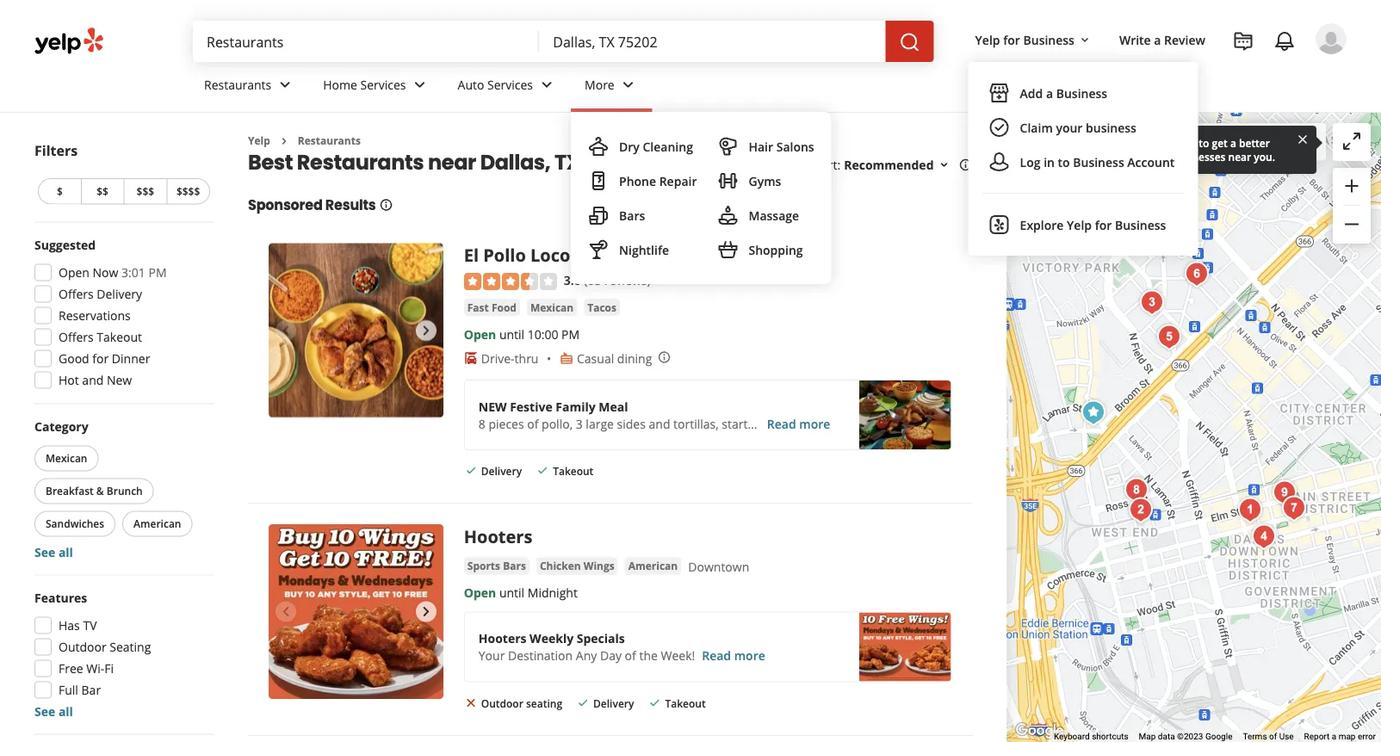 Task type: describe. For each thing, give the bounding box(es) containing it.
next image for el pollo loco
[[416, 320, 437, 341]]

yelp for business
[[976, 31, 1075, 48]]

good for dinner
[[59, 351, 150, 367]]

$$
[[97, 184, 109, 199]]

search as map moves
[[1194, 134, 1316, 151]]

none field near
[[553, 32, 872, 51]]

midnight
[[528, 585, 578, 602]]

see all for features
[[34, 704, 73, 720]]

1 vertical spatial 16 info v2 image
[[380, 198, 393, 212]]

bars inside menu
[[619, 207, 645, 224]]

terms of use
[[1244, 732, 1295, 742]]

2 horizontal spatial 16 checkmark v2 image
[[648, 697, 662, 710]]

review
[[1165, 31, 1206, 48]]

map
[[1139, 732, 1156, 742]]

notifications image
[[1275, 31, 1296, 52]]

sponsored
[[248, 195, 323, 215]]

map for moves
[[1251, 134, 1276, 151]]

hair
[[749, 138, 774, 155]]

tacos button
[[584, 299, 620, 316]]

best
[[248, 148, 293, 177]]

moves
[[1279, 134, 1316, 151]]

starting
[[722, 416, 765, 432]]

close image
[[1297, 131, 1310, 146]]

the up account
[[1155, 136, 1172, 150]]

for inside button
[[1096, 217, 1112, 233]]

group containing suggested
[[29, 236, 214, 394]]

hair salons link
[[711, 129, 822, 164]]

drive-thru
[[481, 350, 539, 366]]

$24.
[[782, 416, 806, 432]]

american for rightmost american button
[[629, 559, 678, 574]]

all for category
[[58, 544, 73, 561]]

mexican button inside group
[[34, 446, 99, 472]]

phone
[[619, 173, 657, 189]]

auto services
[[458, 76, 533, 93]]

restaurants right 16 chevron right v2 icon
[[298, 134, 361, 148]]

dallas,
[[480, 148, 551, 177]]

hooters for hooters
[[464, 525, 533, 549]]

24 salon v2 image
[[718, 136, 739, 157]]

business inside button
[[1024, 31, 1075, 48]]

3:01
[[122, 264, 145, 281]]

open until 10:00 pm
[[464, 326, 580, 342]]

open now 3:01 pm
[[59, 264, 167, 281]]

$$$$ button
[[166, 178, 210, 205]]

the right look
[[1153, 149, 1169, 164]]

until for el pollo loco
[[500, 326, 525, 342]]

large
[[586, 416, 614, 432]]

a for add
[[1047, 85, 1054, 101]]

chicken wings link
[[537, 558, 618, 575]]

hooters for hooters weekly specials your destination any day of the week! read more
[[479, 631, 527, 647]]

yelp for yelp for business
[[976, 31, 1001, 48]]

weekly
[[530, 631, 574, 647]]

0 horizontal spatial near
[[428, 148, 476, 177]]

brunch
[[107, 484, 143, 498]]

breakfast
[[46, 484, 94, 498]]

claim your business
[[1021, 119, 1137, 136]]

24 dry cleaning v2 image
[[588, 136, 609, 157]]

0 horizontal spatial of
[[527, 416, 539, 432]]

salons
[[777, 138, 815, 155]]

24 shopping v2 image
[[718, 240, 739, 260]]

chicken
[[540, 559, 581, 574]]

offers for offers takeout
[[59, 329, 94, 345]]

shortcuts
[[1093, 732, 1129, 742]]

pm for open until 10:00 pm
[[562, 326, 580, 342]]

1 horizontal spatial 16 info v2 image
[[959, 158, 973, 172]]

1 horizontal spatial mexican button
[[527, 299, 577, 316]]

drive-
[[481, 350, 515, 366]]

has
[[59, 618, 80, 634]]

meso maya comida y copas image
[[1153, 320, 1187, 355]]

1 horizontal spatial more
[[800, 416, 831, 432]]

see all for category
[[34, 544, 73, 561]]

dry cleaning
[[619, 138, 693, 155]]

new
[[107, 372, 132, 389]]

$
[[57, 184, 63, 199]]

Find text field
[[207, 32, 526, 51]]

fast
[[468, 300, 489, 314]]

open for hooters
[[464, 585, 496, 602]]

1 horizontal spatial delivery
[[481, 464, 522, 478]]

dry
[[619, 138, 640, 155]]

takeout for delivery 16 checkmark v2 icon
[[553, 464, 594, 478]]

auto services link
[[444, 62, 571, 112]]

for for business
[[1004, 31, 1021, 48]]

see all button for category
[[34, 544, 73, 561]]

sports bars
[[468, 559, 526, 574]]

el pollo loco
[[464, 243, 571, 267]]

chicken wings button
[[537, 558, 618, 575]]

bar
[[81, 682, 101, 699]]

sixty vines image
[[1153, 160, 1187, 194]]

24 phone repair v2 image
[[588, 171, 609, 191]]

john s. image
[[1316, 23, 1347, 54]]

casual dining
[[577, 350, 652, 366]]

chicken wings
[[540, 559, 615, 574]]

shopping
[[749, 242, 803, 258]]

casual
[[577, 350, 614, 366]]

$$$ button
[[124, 178, 166, 205]]

sponsored results
[[248, 195, 376, 215]]

recommended
[[844, 157, 934, 173]]

fast food button
[[464, 299, 520, 316]]

el
[[464, 243, 479, 267]]

sort:
[[815, 157, 841, 173]]

read more
[[767, 416, 831, 432]]

24 chevron down v2 image
[[275, 74, 296, 95]]

the exchange hall image
[[1247, 520, 1282, 554]]

better
[[1240, 136, 1271, 150]]

map for error
[[1339, 732, 1356, 742]]

2 horizontal spatial of
[[1270, 732, 1278, 742]]

1 horizontal spatial read
[[767, 416, 797, 432]]

all for features
[[58, 704, 73, 720]]

more link
[[571, 62, 653, 112]]

mexican link
[[527, 299, 577, 316]]

map data ©2023 google
[[1139, 732, 1233, 742]]

food
[[492, 300, 517, 314]]

zoom out image
[[1342, 214, 1363, 235]]

expand map image
[[1342, 131, 1363, 152]]

has tv
[[59, 618, 97, 634]]

takeout inside group
[[97, 329, 142, 345]]

expand the map to get a better look at the businesses near you.
[[1116, 136, 1276, 164]]

report
[[1305, 732, 1330, 742]]

american link
[[625, 558, 682, 575]]

dry cleaning link
[[582, 129, 704, 164]]

user actions element
[[962, 22, 1372, 256]]

thru
[[515, 350, 539, 366]]

map region
[[813, 0, 1382, 743]]

and inside group
[[82, 372, 104, 389]]

pollo
[[484, 243, 526, 267]]

add a business button
[[983, 76, 1185, 110]]

el pollo loco link
[[464, 243, 571, 267]]

$$$$
[[177, 184, 200, 199]]

any
[[576, 648, 597, 664]]

google image
[[1012, 720, 1069, 743]]

chet's dallas image
[[1124, 493, 1159, 528]]

full bar
[[59, 682, 101, 699]]

10:00
[[528, 326, 559, 342]]

full
[[59, 682, 78, 699]]

none field find
[[207, 32, 526, 51]]

next image for hooters
[[416, 602, 437, 623]]

outdoor for outdoor seating
[[481, 697, 524, 711]]

frankie's downtown image
[[1233, 493, 1268, 528]]

explore
[[1021, 217, 1064, 233]]

&
[[96, 484, 104, 498]]

the inside hooters weekly specials your destination any day of the week! read more
[[640, 648, 658, 664]]

16 checkmark v2 image for outdoor seating
[[576, 697, 590, 710]]

breakfast & brunch
[[46, 484, 143, 498]]

hot
[[59, 372, 79, 389]]

restaurants up results on the top of the page
[[297, 148, 424, 177]]



Task type: vqa. For each thing, say whether or not it's contained in the screenshot.
24 chevron down v2 image
yes



Task type: locate. For each thing, give the bounding box(es) containing it.
1 vertical spatial of
[[625, 648, 637, 664]]

see all button for features
[[34, 704, 73, 720]]

24 gyms v2 image
[[718, 171, 739, 191]]

0 horizontal spatial map
[[1175, 136, 1197, 150]]

home
[[323, 76, 357, 93]]

search image
[[900, 32, 921, 53]]

pm up 16 casual dining v2 icon
[[562, 326, 580, 342]]

breakfast & brunch button
[[34, 479, 154, 504]]

$$ button
[[81, 178, 124, 205]]

24 chevron down v2 image for home services
[[410, 74, 430, 95]]

haywire image
[[1180, 257, 1215, 292]]

None field
[[207, 32, 526, 51], [553, 32, 872, 51]]

24 chevron down v2 image inside auto services link
[[537, 74, 557, 95]]

16 checkmark v2 image right seating
[[576, 697, 590, 710]]

more right starting
[[800, 416, 831, 432]]

1 all from the top
[[58, 544, 73, 561]]

1 next image from the top
[[416, 320, 437, 341]]

0 vertical spatial at
[[1140, 149, 1150, 164]]

0 horizontal spatial bars
[[503, 559, 526, 574]]

offers up good in the top of the page
[[59, 329, 94, 345]]

features
[[34, 590, 87, 607]]

for for dinner
[[92, 351, 109, 367]]

pm right 3:01
[[149, 264, 167, 281]]

results
[[325, 195, 376, 215]]

3.6
[[564, 272, 581, 288]]

0 vertical spatial of
[[527, 416, 539, 432]]

2 see all button from the top
[[34, 704, 73, 720]]

0 horizontal spatial and
[[82, 372, 104, 389]]

pm for open now 3:01 pm
[[149, 264, 167, 281]]

at inside expand the map to get a better look at the businesses near you.
[[1140, 149, 1150, 164]]

of down 'festive'
[[527, 416, 539, 432]]

takeout for right 16 checkmark v2 icon
[[665, 697, 706, 711]]

16 chevron down v2 image
[[938, 158, 952, 172]]

1 offers from the top
[[59, 286, 94, 302]]

2 see all from the top
[[34, 704, 73, 720]]

3 24 chevron down v2 image from the left
[[618, 74, 639, 95]]

16 checkmark v2 image for delivery
[[536, 464, 550, 478]]

0 vertical spatial pm
[[149, 264, 167, 281]]

see all button down full
[[34, 704, 73, 720]]

of inside hooters weekly specials your destination any day of the week! read more
[[625, 648, 637, 664]]

hooters link
[[464, 525, 533, 549]]

yelp inside explore yelp for business button
[[1067, 217, 1092, 233]]

24 bars v2 image
[[588, 205, 609, 226]]

0 vertical spatial more
[[800, 416, 831, 432]]

keyboard shortcuts
[[1054, 732, 1129, 742]]

24 claim v2 image
[[990, 117, 1010, 138]]

0 horizontal spatial more
[[735, 648, 766, 664]]

delivery right 16 checkmark v2 image
[[481, 464, 522, 478]]

until up drive-thru
[[500, 326, 525, 342]]

2 services from the left
[[488, 76, 533, 93]]

to inside expand the map to get a better look at the businesses near you.
[[1200, 136, 1210, 150]]

delivery
[[97, 286, 142, 302], [481, 464, 522, 478], [594, 697, 634, 711]]

wings
[[584, 559, 615, 574]]

1 vertical spatial all
[[58, 704, 73, 720]]

8 pieces of pollo, 3 large sides and tortillas, starting at $24.
[[479, 416, 806, 432]]

log
[[1021, 154, 1041, 170]]

until for hooters
[[500, 585, 525, 602]]

free wi-fi
[[59, 661, 114, 677]]

near inside expand the map to get a better look at the businesses near you.
[[1229, 149, 1252, 164]]

a inside write a review link
[[1155, 31, 1162, 48]]

1 vertical spatial read
[[702, 648, 732, 664]]

a right get
[[1231, 136, 1237, 150]]

business down business
[[1074, 154, 1125, 170]]

24 yelp for biz v2 image
[[990, 215, 1010, 235]]

16 info v2 image right results on the top of the page
[[380, 198, 393, 212]]

map inside expand the map to get a better look at the businesses near you.
[[1175, 136, 1197, 150]]

24 add biz v2 image
[[990, 83, 1010, 103]]

2 vertical spatial for
[[92, 351, 109, 367]]

read right starting
[[767, 416, 797, 432]]

new
[[479, 398, 507, 415]]

2 horizontal spatial map
[[1339, 732, 1356, 742]]

american down brunch
[[134, 517, 181, 531]]

2 until from the top
[[500, 585, 525, 602]]

american button down brunch
[[122, 511, 193, 537]]

repair
[[660, 173, 697, 189]]

see all down full
[[34, 704, 73, 720]]

map for to
[[1175, 136, 1197, 150]]

offers up reservations at the top of the page
[[59, 286, 94, 302]]

american button inside group
[[122, 511, 193, 537]]

gyms link
[[711, 164, 822, 198]]

None search field
[[193, 21, 938, 62]]

yelp inside yelp for business button
[[976, 31, 1001, 48]]

read right week!
[[702, 648, 732, 664]]

1 horizontal spatial for
[[1004, 31, 1021, 48]]

group
[[1334, 168, 1372, 244], [29, 236, 214, 394], [31, 418, 214, 561], [29, 590, 214, 721]]

0 vertical spatial outdoor
[[59, 639, 107, 656]]

bars inside button
[[503, 559, 526, 574]]

open down suggested at the top
[[59, 264, 90, 281]]

1 horizontal spatial near
[[1229, 149, 1252, 164]]

group containing features
[[29, 590, 214, 721]]

terms
[[1244, 732, 1268, 742]]

24 chevron down v2 image inside more link
[[618, 74, 639, 95]]

0 vertical spatial all
[[58, 544, 73, 561]]

0 vertical spatial restaurants link
[[190, 62, 309, 112]]

category
[[34, 419, 88, 435]]

open until midnight
[[464, 585, 578, 602]]

slideshow element for hooters
[[269, 525, 443, 700]]

the
[[1155, 136, 1172, 150], [1153, 149, 1169, 164], [640, 648, 658, 664]]

0 horizontal spatial takeout
[[97, 329, 142, 345]]

restaurants inside business categories element
[[204, 76, 272, 93]]

explore yelp for business
[[1021, 217, 1167, 233]]

0 horizontal spatial 16 checkmark v2 image
[[536, 464, 550, 478]]

the left week!
[[640, 648, 658, 664]]

at left $24.
[[768, 416, 779, 432]]

for up 24 add biz v2 icon at the right of the page
[[1004, 31, 1021, 48]]

and right the sides
[[649, 416, 671, 432]]

bars link
[[582, 198, 704, 233]]

fi
[[104, 661, 114, 677]]

offers
[[59, 286, 94, 302], [59, 329, 94, 345]]

0 vertical spatial offers
[[59, 286, 94, 302]]

restaurants
[[204, 76, 272, 93], [298, 134, 361, 148], [297, 148, 424, 177]]

24 massage v2 image
[[718, 205, 739, 226]]

24 chevron down v2 image inside home services link
[[410, 74, 430, 95]]

2 24 chevron down v2 image from the left
[[537, 74, 557, 95]]

write a review
[[1120, 31, 1206, 48]]

24 chevron down v2 image right auto services
[[537, 74, 557, 95]]

bars up open until midnight
[[503, 559, 526, 574]]

get
[[1213, 136, 1228, 150]]

cbd provisions image
[[1277, 491, 1312, 526]]

keyboard
[[1054, 732, 1090, 742]]

1 vertical spatial and
[[649, 416, 671, 432]]

takeout up dinner
[[97, 329, 142, 345]]

dinner
[[112, 351, 150, 367]]

massage
[[749, 207, 800, 224]]

yelp for business button
[[969, 24, 1099, 55]]

wi-
[[86, 661, 105, 677]]

filters
[[34, 141, 78, 160]]

seating
[[526, 697, 563, 711]]

16 chevron down v2 image
[[1079, 33, 1092, 47]]

group containing category
[[31, 418, 214, 561]]

0 horizontal spatial to
[[1058, 154, 1071, 170]]

previous image
[[276, 320, 296, 341]]

zoom in image
[[1342, 176, 1363, 196]]

pm
[[149, 264, 167, 281], [562, 326, 580, 342]]

open up 16 drive thru v2 image on the top left
[[464, 326, 496, 342]]

mexican button down category
[[34, 446, 99, 472]]

1 vertical spatial yelp
[[248, 134, 270, 148]]

keyboard shortcuts button
[[1054, 731, 1129, 743]]

yelp left 16 chevron right v2 icon
[[248, 134, 270, 148]]

more inside hooters weekly specials your destination any day of the week! read more
[[735, 648, 766, 664]]

for down offers takeout
[[92, 351, 109, 367]]

24 chevron down v2 image
[[410, 74, 430, 95], [537, 74, 557, 95], [618, 74, 639, 95]]

yo ranch steakhouse image
[[1120, 473, 1154, 508]]

read
[[767, 416, 797, 432], [702, 648, 732, 664]]

1 see all button from the top
[[34, 544, 73, 561]]

takeout down 3
[[553, 464, 594, 478]]

16 checkmark v2 image
[[464, 464, 478, 478]]

16 checkmark v2 image
[[536, 464, 550, 478], [576, 697, 590, 710], [648, 697, 662, 710]]

near right get
[[1229, 149, 1252, 164]]

1 vertical spatial delivery
[[481, 464, 522, 478]]

tortillas,
[[674, 416, 719, 432]]

1 horizontal spatial none field
[[553, 32, 872, 51]]

hooters up sports bars
[[464, 525, 533, 549]]

1 vertical spatial at
[[768, 416, 779, 432]]

open for el pollo loco
[[464, 326, 496, 342]]

0 horizontal spatial mexican button
[[34, 446, 99, 472]]

explore yelp for business button
[[983, 208, 1185, 242]]

16 close v2 image
[[464, 697, 478, 710]]

a right write
[[1155, 31, 1162, 48]]

to left get
[[1200, 136, 1210, 150]]

services right home
[[361, 76, 406, 93]]

read inside hooters weekly specials your destination any day of the week! read more
[[702, 648, 732, 664]]

1 vertical spatial hooters
[[479, 631, 527, 647]]

business categories element
[[190, 62, 1347, 284]]

reviews)
[[605, 272, 651, 288]]

see all button down sandwiches 'button'
[[34, 544, 73, 561]]

yelp for yelp link at the left of the page
[[248, 134, 270, 148]]

a right 'add'
[[1047, 85, 1054, 101]]

free
[[59, 661, 83, 677]]

0 horizontal spatial 24 chevron down v2 image
[[410, 74, 430, 95]]

services for auto services
[[488, 76, 533, 93]]

1 vertical spatial pm
[[562, 326, 580, 342]]

0 vertical spatial american button
[[122, 511, 193, 537]]

yelp link
[[248, 134, 270, 148]]

1 vertical spatial open
[[464, 326, 496, 342]]

0 horizontal spatial american
[[134, 517, 181, 531]]

the henry image
[[1135, 286, 1170, 320]]

0 vertical spatial 16 info v2 image
[[959, 158, 973, 172]]

tv
[[83, 618, 97, 634]]

all down full
[[58, 704, 73, 720]]

of left 'use'
[[1270, 732, 1278, 742]]

1 vertical spatial restaurants link
[[298, 134, 361, 148]]

business down sixty vines image
[[1116, 217, 1167, 233]]

you.
[[1255, 149, 1276, 164]]

1 see all from the top
[[34, 544, 73, 561]]

0 horizontal spatial yelp
[[248, 134, 270, 148]]

your
[[1057, 119, 1083, 136]]

0 horizontal spatial read
[[702, 648, 732, 664]]

restaurants link up yelp link at the left of the page
[[190, 62, 309, 112]]

hooters inside hooters weekly specials your destination any day of the week! read more
[[479, 631, 527, 647]]

destination
[[508, 648, 573, 664]]

Near text field
[[553, 32, 872, 51]]

1 vertical spatial for
[[1096, 217, 1112, 233]]

takeout down week!
[[665, 697, 706, 711]]

0 vertical spatial delivery
[[97, 286, 142, 302]]

best restaurants near dallas, tx 75202
[[248, 148, 645, 177]]

sky blossom image
[[1268, 476, 1302, 510]]

and right hot
[[82, 372, 104, 389]]

24 happy hour v2 image
[[588, 240, 609, 260]]

see for category
[[34, 544, 55, 561]]

1 vertical spatial slideshow element
[[269, 525, 443, 700]]

outdoor for outdoor seating
[[59, 639, 107, 656]]

see for features
[[34, 704, 55, 720]]

for inside group
[[92, 351, 109, 367]]

0 horizontal spatial american button
[[122, 511, 193, 537]]

a inside expand the map to get a better look at the businesses near you.
[[1231, 136, 1237, 150]]

2 none field from the left
[[553, 32, 872, 51]]

1 horizontal spatial of
[[625, 648, 637, 664]]

business
[[1024, 31, 1075, 48], [1057, 85, 1108, 101], [1074, 154, 1125, 170], [1116, 217, 1167, 233]]

delivery inside group
[[97, 286, 142, 302]]

american right wings at the bottom left
[[629, 559, 678, 574]]

menu
[[571, 112, 832, 284]]

add
[[1021, 85, 1044, 101]]

16 casual dining v2 image
[[560, 352, 574, 365]]

see all button
[[34, 544, 73, 561], [34, 704, 73, 720]]

2 slideshow element from the top
[[269, 525, 443, 700]]

projects image
[[1234, 31, 1254, 52]]

delivery down the open now 3:01 pm
[[97, 286, 142, 302]]

0 vertical spatial read
[[767, 416, 797, 432]]

write
[[1120, 31, 1152, 48]]

near left the "dallas,"
[[428, 148, 476, 177]]

look
[[1116, 149, 1137, 164]]

2 horizontal spatial delivery
[[594, 697, 634, 711]]

account
[[1128, 154, 1175, 170]]

2 see from the top
[[34, 704, 55, 720]]

1 horizontal spatial map
[[1251, 134, 1276, 151]]

2 horizontal spatial 24 chevron down v2 image
[[618, 74, 639, 95]]

2 horizontal spatial for
[[1096, 217, 1112, 233]]

bars right the '24 bars v2' image
[[619, 207, 645, 224]]

home services link
[[309, 62, 444, 112]]

2 all from the top
[[58, 704, 73, 720]]

16 checkmark v2 image down week!
[[648, 697, 662, 710]]

all down sandwiches 'button'
[[58, 544, 73, 561]]

outdoor up free wi-fi
[[59, 639, 107, 656]]

1 vertical spatial more
[[735, 648, 766, 664]]

for inside button
[[1004, 31, 1021, 48]]

delivery down day
[[594, 697, 634, 711]]

0 vertical spatial yelp
[[976, 31, 1001, 48]]

claim your business button
[[983, 110, 1185, 145]]

meal
[[599, 398, 629, 415]]

restaurants link right 16 chevron right v2 icon
[[298, 134, 361, 148]]

1 none field from the left
[[207, 32, 526, 51]]

2 horizontal spatial yelp
[[1067, 217, 1092, 233]]

american inside group
[[134, 517, 181, 531]]

0 horizontal spatial at
[[768, 416, 779, 432]]

a for report
[[1333, 732, 1337, 742]]

of right day
[[625, 648, 637, 664]]

1 vertical spatial offers
[[59, 329, 94, 345]]

24 chevron down v2 image for more
[[618, 74, 639, 95]]

16 drive thru v2 image
[[464, 352, 478, 365]]

mexican for mexican button inside group
[[46, 451, 87, 466]]

1 horizontal spatial takeout
[[553, 464, 594, 478]]

yelp right explore
[[1067, 217, 1092, 233]]

services right auto
[[488, 76, 533, 93]]

24 chevron down v2 image for auto services
[[537, 74, 557, 95]]

more right week!
[[735, 648, 766, 664]]

american button right wings at the bottom left
[[625, 558, 682, 575]]

1 horizontal spatial american button
[[625, 558, 682, 575]]

1 horizontal spatial yelp
[[976, 31, 1001, 48]]

0 horizontal spatial services
[[361, 76, 406, 93]]

1 horizontal spatial pm
[[562, 326, 580, 342]]

google
[[1206, 732, 1233, 742]]

menu inside business categories element
[[571, 112, 832, 284]]

pieces
[[489, 416, 524, 432]]

1 horizontal spatial 16 checkmark v2 image
[[576, 697, 590, 710]]

16 info v2 image
[[959, 158, 973, 172], [380, 198, 393, 212]]

a right the report
[[1333, 732, 1337, 742]]

next image
[[416, 320, 437, 341], [416, 602, 437, 623]]

business up claim your business button
[[1057, 85, 1108, 101]]

outdoor inside group
[[59, 639, 107, 656]]

restaurants left 24 chevron down v2 image
[[204, 76, 272, 93]]

menu containing dry cleaning
[[571, 112, 832, 284]]

1 horizontal spatial services
[[488, 76, 533, 93]]

services for home services
[[361, 76, 406, 93]]

1 horizontal spatial outdoor
[[481, 697, 524, 711]]

offers for offers delivery
[[59, 286, 94, 302]]

16 chevron right v2 image
[[277, 134, 291, 148]]

24 chevron down v2 image right more
[[618, 74, 639, 95]]

mexican inside group
[[46, 451, 87, 466]]

1 24 chevron down v2 image from the left
[[410, 74, 430, 95]]

offers takeout
[[59, 329, 142, 345]]

0 vertical spatial mexican button
[[527, 299, 577, 316]]

slideshow element for el pollo loco
[[269, 243, 443, 418]]

2 next image from the top
[[416, 602, 437, 623]]

offers delivery
[[59, 286, 142, 302]]

map
[[1251, 134, 1276, 151], [1175, 136, 1197, 150], [1339, 732, 1356, 742]]

0 vertical spatial takeout
[[97, 329, 142, 345]]

for right explore
[[1096, 217, 1112, 233]]

3
[[576, 416, 583, 432]]

2 vertical spatial of
[[1270, 732, 1278, 742]]

1 vertical spatial mexican
[[46, 451, 87, 466]]

hooters up your
[[479, 631, 527, 647]]

slideshow element
[[269, 243, 443, 418], [269, 525, 443, 700]]

1 vertical spatial bars
[[503, 559, 526, 574]]

0 vertical spatial see all button
[[34, 544, 73, 561]]

1 vertical spatial american button
[[625, 558, 682, 575]]

1 vertical spatial see
[[34, 704, 55, 720]]

1 horizontal spatial 24 chevron down v2 image
[[537, 74, 557, 95]]

mexican down category
[[46, 451, 87, 466]]

pm inside group
[[149, 264, 167, 281]]

open inside group
[[59, 264, 90, 281]]

0 horizontal spatial delivery
[[97, 286, 142, 302]]

0 vertical spatial see all
[[34, 544, 73, 561]]

shopping link
[[711, 233, 822, 267]]

mexican for mexican button to the right
[[531, 300, 574, 314]]

mexican
[[531, 300, 574, 314], [46, 451, 87, 466]]

specials
[[577, 631, 625, 647]]

1 horizontal spatial and
[[649, 416, 671, 432]]

1 horizontal spatial bars
[[619, 207, 645, 224]]

businesses
[[1172, 149, 1226, 164]]

restaurants link
[[190, 62, 309, 112], [298, 134, 361, 148]]

0 horizontal spatial for
[[92, 351, 109, 367]]

a for write
[[1155, 31, 1162, 48]]

to right the in
[[1058, 154, 1071, 170]]

hooters image
[[1077, 396, 1111, 430]]

yelp up 24 add biz v2 icon at the right of the page
[[976, 31, 1001, 48]]

business left 16 chevron down v2 icon
[[1024, 31, 1075, 48]]

0 horizontal spatial mexican
[[46, 451, 87, 466]]

1 vertical spatial next image
[[416, 602, 437, 623]]

0 horizontal spatial none field
[[207, 32, 526, 51]]

see all down sandwiches 'button'
[[34, 544, 73, 561]]

mexican button up "10:00"
[[527, 299, 577, 316]]

american for american button within group
[[134, 517, 181, 531]]

0 vertical spatial mexican
[[531, 300, 574, 314]]

1 vertical spatial see all button
[[34, 704, 73, 720]]

at
[[1140, 149, 1150, 164], [768, 416, 779, 432]]

claim
[[1021, 119, 1053, 136]]

sports
[[468, 559, 501, 574]]

fast food
[[468, 300, 517, 314]]

3.6 (85 reviews)
[[564, 272, 651, 288]]

fast food link
[[464, 299, 520, 316]]

3.6 star rating image
[[464, 273, 557, 290]]

16 info v2 image right 16 chevron down v2 image
[[959, 158, 973, 172]]

a inside add a business button
[[1047, 85, 1054, 101]]

at right look
[[1140, 149, 1150, 164]]

2 offers from the top
[[59, 329, 94, 345]]

1 vertical spatial see all
[[34, 704, 73, 720]]

24 friends v2 image
[[990, 152, 1010, 172]]

1 vertical spatial american
[[629, 559, 678, 574]]

0 vertical spatial slideshow element
[[269, 243, 443, 418]]

0 horizontal spatial outdoor
[[59, 639, 107, 656]]

outdoor right 16 close v2 image
[[481, 697, 524, 711]]

0 vertical spatial and
[[82, 372, 104, 389]]

as
[[1235, 134, 1248, 151]]

1 vertical spatial takeout
[[553, 464, 594, 478]]

1 services from the left
[[361, 76, 406, 93]]

24 chevron down v2 image left auto
[[410, 74, 430, 95]]

0 vertical spatial bars
[[619, 207, 645, 224]]

info icon image
[[658, 351, 671, 364], [658, 351, 671, 364]]

16 checkmark v2 image down pollo,
[[536, 464, 550, 478]]

1 see from the top
[[34, 544, 55, 561]]

until down "sports bars" button
[[500, 585, 525, 602]]

2 vertical spatial yelp
[[1067, 217, 1092, 233]]

0 vertical spatial to
[[1200, 136, 1210, 150]]

1 vertical spatial to
[[1058, 154, 1071, 170]]

open down sports
[[464, 585, 496, 602]]

2 vertical spatial delivery
[[594, 697, 634, 711]]

dining
[[618, 350, 652, 366]]

to inside button
[[1058, 154, 1071, 170]]

previous image
[[276, 602, 296, 623]]

1 until from the top
[[500, 326, 525, 342]]

1 slideshow element from the top
[[269, 243, 443, 418]]

0 vertical spatial until
[[500, 326, 525, 342]]

expand the map to get a better look at the businesses near you. tooltip
[[1102, 126, 1317, 174]]

mexican up "10:00"
[[531, 300, 574, 314]]



